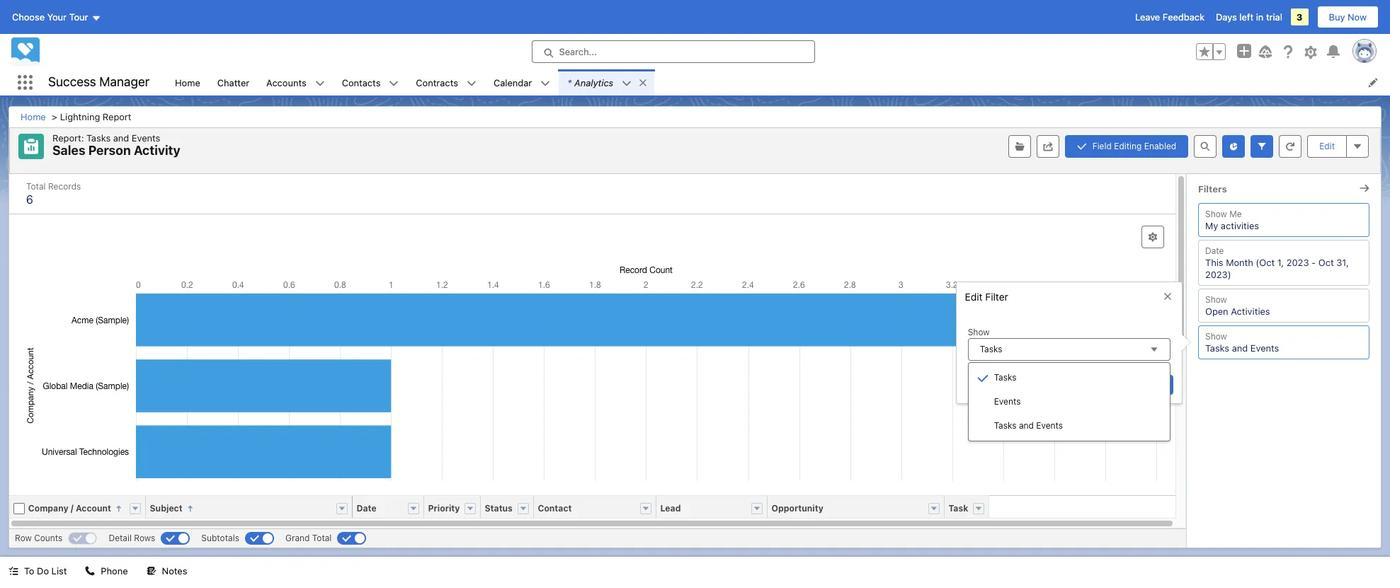 Task type: vqa. For each thing, say whether or not it's contained in the screenshot.
THE HOME
yes



Task type: locate. For each thing, give the bounding box(es) containing it.
contracts link
[[408, 69, 467, 96]]

accounts list item
[[258, 69, 334, 96]]

notes
[[162, 566, 187, 577]]

to do list button
[[0, 558, 75, 586]]

notes button
[[138, 558, 196, 586]]

*
[[568, 77, 572, 88]]

home link
[[167, 69, 209, 96]]

left
[[1240, 11, 1254, 23]]

text default image for calendar
[[541, 78, 551, 88]]

list
[[167, 69, 1391, 96]]

search... button
[[532, 40, 815, 63]]

text default image right analytics
[[622, 78, 632, 88]]

text default image right contracts
[[467, 78, 477, 88]]

analytics
[[575, 77, 614, 88]]

choose your tour button
[[11, 6, 102, 28]]

calendar link
[[485, 69, 541, 96]]

calendar list item
[[485, 69, 559, 96]]

group
[[1197, 43, 1226, 60]]

choose your tour
[[12, 11, 88, 23]]

leave
[[1136, 11, 1161, 23]]

accounts
[[267, 77, 307, 88]]

* analytics
[[568, 77, 614, 88]]

text default image right accounts
[[315, 78, 325, 88]]

phone button
[[77, 558, 136, 586]]

text default image left phone
[[85, 567, 95, 577]]

text default image inside accounts list item
[[315, 78, 325, 88]]

3
[[1297, 11, 1303, 23]]

to
[[24, 566, 34, 577]]

feedback
[[1163, 11, 1205, 23]]

text default image left to
[[9, 567, 18, 577]]

list item
[[559, 69, 655, 96]]

buy now button
[[1317, 6, 1379, 28]]

leave feedback
[[1136, 11, 1205, 23]]

chatter
[[217, 77, 250, 88]]

text default image
[[315, 78, 325, 88], [541, 78, 551, 88], [622, 78, 632, 88], [9, 567, 18, 577], [146, 567, 156, 577]]

chatter link
[[209, 69, 258, 96]]

text default image inside the contracts list item
[[467, 78, 477, 88]]

text default image right "contacts"
[[389, 78, 399, 88]]

text default image inside notes button
[[146, 567, 156, 577]]

contacts link
[[334, 69, 389, 96]]

text default image left the notes
[[146, 567, 156, 577]]

text default image left *
[[541, 78, 551, 88]]

success manager
[[48, 75, 150, 89]]

text default image inside calendar list item
[[541, 78, 551, 88]]

contacts list item
[[334, 69, 408, 96]]

buy
[[1330, 11, 1346, 23]]

your
[[47, 11, 67, 23]]

days left in trial
[[1216, 11, 1283, 23]]

text default image
[[638, 78, 648, 88], [389, 78, 399, 88], [467, 78, 477, 88], [85, 567, 95, 577]]

list item containing *
[[559, 69, 655, 96]]



Task type: describe. For each thing, give the bounding box(es) containing it.
search...
[[559, 46, 597, 57]]

text default image inside phone button
[[85, 567, 95, 577]]

trial
[[1267, 11, 1283, 23]]

contacts
[[342, 77, 381, 88]]

list
[[51, 566, 67, 577]]

text default image for accounts
[[315, 78, 325, 88]]

success
[[48, 75, 96, 89]]

phone
[[101, 566, 128, 577]]

in
[[1257, 11, 1264, 23]]

tour
[[69, 11, 88, 23]]

choose
[[12, 11, 45, 23]]

text default image for *
[[622, 78, 632, 88]]

text default image down search... button
[[638, 78, 648, 88]]

do
[[37, 566, 49, 577]]

list containing home
[[167, 69, 1391, 96]]

contracts list item
[[408, 69, 485, 96]]

days
[[1216, 11, 1238, 23]]

contracts
[[416, 77, 458, 88]]

to do list
[[24, 566, 67, 577]]

manager
[[99, 75, 150, 89]]

calendar
[[494, 77, 532, 88]]

leave feedback link
[[1136, 11, 1205, 23]]

now
[[1348, 11, 1367, 23]]

home
[[175, 77, 200, 88]]

accounts link
[[258, 69, 315, 96]]

buy now
[[1330, 11, 1367, 23]]

text default image inside to do list button
[[9, 567, 18, 577]]

text default image inside contacts list item
[[389, 78, 399, 88]]



